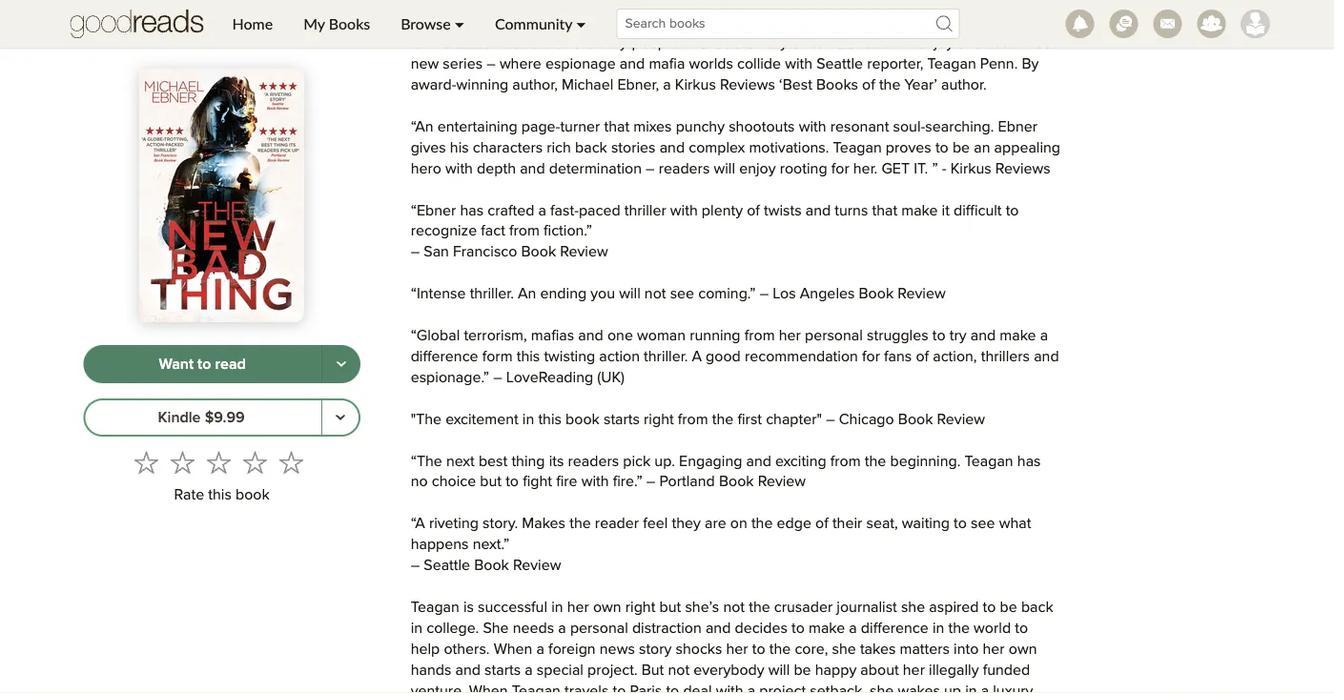 Task type: vqa. For each thing, say whether or not it's contained in the screenshot.
SEE
yes



Task type: locate. For each thing, give the bounding box(es) containing it.
0 horizontal spatial own
[[593, 600, 621, 615]]

that right turns
[[872, 203, 898, 218]]

she left "aspired"
[[901, 600, 925, 615]]

1 vertical spatial when
[[469, 684, 508, 693]]

0 horizontal spatial difference
[[411, 349, 478, 365]]

fans
[[884, 349, 912, 365]]

ending
[[540, 287, 587, 302]]

1 vertical spatial kirkus
[[951, 161, 992, 176]]

no
[[411, 475, 428, 490]]

1 vertical spatial make
[[1000, 328, 1036, 344]]

thriller inside the "ebner has crafted a fast-paced thriller with plenty of twists and turns that make it difficult to recognize fact from fiction." – san francisco book review
[[624, 203, 666, 218]]

1 horizontal spatial thriller.
[[644, 349, 688, 365]]

the up decides
[[749, 600, 770, 615]]

shocks
[[676, 642, 722, 657]]

of inside the "ebner has crafted a fast-paced thriller with plenty of twists and turns that make it difficult to recognize fact from fiction." – san francisco book review
[[747, 203, 760, 218]]

0 horizontal spatial has
[[460, 203, 484, 218]]

1 horizontal spatial has
[[1017, 454, 1041, 469]]

reviews down collide
[[720, 78, 775, 93]]

0 vertical spatial that
[[604, 119, 630, 135]]

form
[[482, 349, 513, 365]]

a inside crime thriller readers of ordinary-people-in-extraordinary-circumstances will enjoy this acclaimed new series – where espionage and mafia worlds collide with seattle reporter, teagan penn. by award-winning author, michael ebner, a kirkus reviews 'best books of the year' author.
[[663, 78, 671, 93]]

thriller. left an on the top of page
[[470, 287, 514, 302]]

readers inside crime thriller readers of ordinary-people-in-extraordinary-circumstances will enjoy this acclaimed new series – where espionage and mafia worlds collide with seattle reporter, teagan penn. by award-winning author, michael ebner, a kirkus reviews 'best books of the year' author.
[[500, 36, 551, 51]]

a down needs
[[536, 642, 545, 657]]

make up thrillers
[[1000, 328, 1036, 344]]

fight
[[523, 475, 552, 490]]

seattle inside "a riveting story. makes the reader feel they are on the edge of their seat, waiting to see what happens next." – seattle book review
[[424, 558, 470, 573]]

has inside "the next best thing its readers pick up. engaging and exciting from the beginning. teagan has no choice but to fight fire with fire." – portland book review
[[1017, 454, 1041, 469]]

people-
[[632, 36, 683, 51]]

determination
[[549, 161, 642, 176]]

$9.99
[[205, 410, 245, 425]]

a
[[692, 349, 702, 365]]

0 vertical spatial readers
[[500, 36, 551, 51]]

and inside "the next best thing its readers pick up. engaging and exciting from the beginning. teagan has no choice but to fight fire with fire." – portland book review
[[746, 454, 771, 469]]

and up ebner, on the left top of the page
[[620, 57, 645, 72]]

difference inside teagan is successful in her own right but she's not the crusader journalist she aspired to be back in college. she needs a personal distraction and decides to make a difference in the world to help others. when a foreign news story shocks her to the core, she takes matters into her own hands and starts a special project. but not everybody will be happy about her illegally funded venture. when teagan travels to paris to deal with a project setback, she wakes up in a lu
[[861, 621, 929, 636]]

1 vertical spatial thriller
[[624, 203, 666, 218]]

1 horizontal spatial kirkus
[[951, 161, 992, 176]]

this up lovereading at left
[[517, 349, 540, 365]]

series
[[443, 57, 483, 72]]

a inside the "ebner has crafted a fast-paced thriller with plenty of twists and turns that make it difficult to recognize fact from fiction." – san francisco book review
[[538, 203, 546, 218]]

right up distraction
[[625, 600, 656, 615]]

1 horizontal spatial thriller
[[624, 203, 666, 218]]

review inside "the next best thing its readers pick up. engaging and exciting from the beginning. teagan has no choice but to fight fire with fire." – portland book review
[[758, 475, 806, 490]]

not up woman
[[645, 287, 666, 302]]

"the
[[411, 412, 442, 427]]

0 horizontal spatial that
[[604, 119, 630, 135]]

she
[[483, 621, 509, 636]]

fire."
[[613, 475, 642, 490]]

0 horizontal spatial enjoy
[[739, 161, 776, 176]]

depth
[[477, 161, 516, 176]]

"intense
[[411, 287, 466, 302]]

and left exciting
[[746, 454, 771, 469]]

2 vertical spatial make
[[809, 621, 845, 636]]

personal up news
[[570, 621, 628, 636]]

2 vertical spatial not
[[668, 663, 690, 678]]

the inside "the next best thing its readers pick up. engaging and exciting from the beginning. teagan has no choice but to fight fire with fire." – portland book review
[[865, 454, 886, 469]]

rate 5 out of 5 image
[[279, 450, 304, 475]]

0 vertical spatial kirkus
[[675, 78, 716, 93]]

– inside "the next best thing its readers pick up. engaging and exciting from the beginning. teagan has no choice but to fight fire with fire." – portland book review
[[646, 475, 655, 490]]

kirkus inside crime thriller readers of ordinary-people-in-extraordinary-circumstances will enjoy this acclaimed new series – where espionage and mafia worlds collide with seattle reporter, teagan penn. by award-winning author, michael ebner, a kirkus reviews 'best books of the year' author.
[[675, 78, 716, 93]]

with right the fire
[[581, 475, 609, 490]]

0 vertical spatial difference
[[411, 349, 478, 365]]

review inside the "ebner has crafted a fast-paced thriller with plenty of twists and turns that make it difficult to recognize fact from fiction." – san francisco book review
[[560, 245, 608, 260]]

not
[[645, 287, 666, 302], [723, 600, 745, 615], [668, 663, 690, 678]]

funded
[[983, 663, 1030, 678]]

hero
[[411, 161, 441, 176]]

when down others.
[[469, 684, 508, 693]]

1 horizontal spatial seattle
[[817, 57, 863, 72]]

– down happens
[[411, 558, 420, 573]]

1 vertical spatial personal
[[570, 621, 628, 636]]

1 horizontal spatial back
[[1021, 600, 1054, 615]]

decides
[[735, 621, 788, 636]]

1 vertical spatial back
[[1021, 600, 1054, 615]]

– inside '"global terrorism, mafias and one woman running from her personal struggles to try and make a difference form this twisting action thriller. a good recommendation for fans of action, thrillers and espionage." – lovereading (uk)'
[[493, 370, 502, 385]]

0 horizontal spatial back
[[575, 140, 607, 156]]

and inside crime thriller readers of ordinary-people-in-extraordinary-circumstances will enjoy this acclaimed new series – where espionage and mafia worlds collide with seattle reporter, teagan penn. by award-winning author, michael ebner, a kirkus reviews 'best books of the year' author.
[[620, 57, 645, 72]]

project.
[[588, 663, 638, 678]]

travels
[[565, 684, 609, 693]]

crime thriller readers of ordinary-people-in-extraordinary-circumstances will enjoy this acclaimed new series – where espionage and mafia worlds collide with seattle reporter, teagan penn. by award-winning author, michael ebner, a kirkus reviews 'best books of the year' author.
[[411, 36, 1053, 93]]

2 vertical spatial be
[[794, 663, 811, 678]]

from right exciting
[[830, 454, 861, 469]]

ebner,
[[617, 78, 659, 93]]

– down stories in the top left of the page
[[646, 161, 655, 176]]

to left the try
[[932, 328, 946, 344]]

– inside the "an entertaining page-turner that mixes punchy shootouts with resonant soul-searching. ebner gives his characters rich back stories and complex motivations. teagan proves to be an appealing hero with depth and determination – readers will enjoy rooting for her. get it. " - kirkus reviews
[[646, 161, 655, 176]]

personal up recommendation
[[805, 328, 863, 344]]

1 horizontal spatial that
[[872, 203, 898, 218]]

1 horizontal spatial readers
[[568, 454, 619, 469]]

0 vertical spatial back
[[575, 140, 607, 156]]

in up thing
[[522, 412, 534, 427]]

will inside the "an entertaining page-turner that mixes punchy shootouts with resonant soul-searching. ebner gives his characters rich back stories and complex motivations. teagan proves to be an appealing hero with depth and determination – readers will enjoy rooting for her. get it. " - kirkus reviews
[[714, 161, 735, 176]]

to down project.
[[613, 684, 626, 693]]

not right she's
[[723, 600, 745, 615]]

and down others.
[[455, 663, 481, 678]]

1 horizontal spatial own
[[1009, 642, 1037, 657]]

seattle inside crime thriller readers of ordinary-people-in-extraordinary-circumstances will enjoy this acclaimed new series – where espionage and mafia worlds collide with seattle reporter, teagan penn. by award-winning author, michael ebner, a kirkus reviews 'best books of the year' author.
[[817, 57, 863, 72]]

will
[[892, 36, 913, 51], [714, 161, 735, 176], [619, 287, 641, 302], [768, 663, 790, 678]]

choice
[[432, 475, 476, 490]]

and left turns
[[806, 203, 831, 218]]

to up world
[[983, 600, 996, 615]]

espionage
[[545, 57, 616, 72]]

for inside '"global terrorism, mafias and one woman running from her personal struggles to try and make a difference form this twisting action thriller. a good recommendation for fans of action, thrillers and espionage." – lovereading (uk)'
[[862, 349, 880, 365]]

0 horizontal spatial kirkus
[[675, 78, 716, 93]]

rate 2 out of 5 image
[[170, 450, 195, 475]]

for
[[831, 161, 849, 176], [862, 349, 880, 365]]

right for from
[[644, 412, 674, 427]]

ebner
[[998, 119, 1038, 135]]

0 vertical spatial when
[[494, 642, 533, 657]]

0 vertical spatial but
[[480, 475, 502, 490]]

review up beginning.
[[937, 412, 985, 427]]

seattle down circumstances
[[817, 57, 863, 72]]

starts down (uk)
[[604, 412, 640, 427]]

0 vertical spatial right
[[644, 412, 674, 427]]

1 vertical spatial see
[[971, 516, 995, 532]]

own up news
[[593, 600, 621, 615]]

chapter"
[[766, 412, 822, 427]]

– inside "a riveting story. makes the reader feel they are on the edge of their seat, waiting to see what happens next." – seattle book review
[[411, 558, 420, 573]]

1 horizontal spatial personal
[[805, 328, 863, 344]]

gives
[[411, 140, 446, 156]]

books inside crime thriller readers of ordinary-people-in-extraordinary-circumstances will enjoy this acclaimed new series – where espionage and mafia worlds collide with seattle reporter, teagan penn. by award-winning author, michael ebner, a kirkus reviews 'best books of the year' author.
[[816, 78, 858, 93]]

1 horizontal spatial ▾
[[576, 14, 586, 33]]

1 vertical spatial seattle
[[424, 558, 470, 573]]

– inside crime thriller readers of ordinary-people-in-extraordinary-circumstances will enjoy this acclaimed new series – where espionage and mafia worlds collide with seattle reporter, teagan penn. by award-winning author, michael ebner, a kirkus reviews 'best books of the year' author.
[[487, 57, 496, 72]]

into
[[954, 642, 979, 657]]

None search field
[[601, 9, 975, 39]]

"intense thriller. an ending you will not see coming." – los angeles book review
[[411, 287, 946, 302]]

kirkus down "worlds"
[[675, 78, 716, 93]]

teagan
[[927, 57, 976, 72], [833, 140, 882, 156], [965, 454, 1013, 469], [411, 600, 459, 615], [512, 684, 561, 693]]

of
[[555, 36, 568, 51], [862, 78, 875, 93], [747, 203, 760, 218], [916, 349, 929, 365], [815, 516, 829, 532]]

personal inside teagan is successful in her own right but she's not the crusader journalist she aspired to be back in college. she needs a personal distraction and decides to make a difference in the world to help others. when a foreign news story shocks her to the core, she takes matters into her own hands and starts a special project. but not everybody will be happy about her illegally funded venture. when teagan travels to paris to deal with a project setback, she wakes up in a lu
[[570, 621, 628, 636]]

enjoy up year' at the right top
[[917, 36, 954, 51]]

readers down complex
[[659, 161, 710, 176]]

with up 'best
[[785, 57, 813, 72]]

espionage."
[[411, 370, 489, 385]]

1 vertical spatial difference
[[861, 621, 929, 636]]

difference inside '"global terrorism, mafias and one woman running from her personal struggles to try and make a difference form this twisting action thriller. a good recommendation for fans of action, thrillers and espionage." – lovereading (uk)'
[[411, 349, 478, 365]]

0 vertical spatial starts
[[604, 412, 640, 427]]

book up struggles
[[859, 287, 894, 302]]

0 vertical spatial own
[[593, 600, 621, 615]]

2 vertical spatial readers
[[568, 454, 619, 469]]

0 horizontal spatial ▾
[[455, 14, 464, 33]]

2 horizontal spatial she
[[901, 600, 925, 615]]

thriller up series
[[454, 36, 496, 51]]

book down fiction."
[[521, 245, 556, 260]]

michael
[[562, 78, 613, 93]]

0 vertical spatial thriller
[[454, 36, 496, 51]]

community ▾ link
[[480, 0, 601, 48]]

in-
[[683, 36, 700, 51]]

thriller. inside '"global terrorism, mafias and one woman running from her personal struggles to try and make a difference form this twisting action thriller. a good recommendation for fans of action, thrillers and espionage." – lovereading (uk)'
[[644, 349, 688, 365]]

reviews inside crime thriller readers of ordinary-people-in-extraordinary-circumstances will enjoy this acclaimed new series – where espionage and mafia worlds collide with seattle reporter, teagan penn. by award-winning author, michael ebner, a kirkus reviews 'best books of the year' author.
[[720, 78, 775, 93]]

deal
[[683, 684, 712, 693]]

has
[[460, 203, 484, 218], [1017, 454, 1041, 469]]

0 vertical spatial see
[[670, 287, 694, 302]]

book inside "a riveting story. makes the reader feel they are on the edge of their seat, waiting to see what happens next." – seattle book review
[[474, 558, 509, 573]]

rate
[[174, 488, 204, 503]]

teagan is successful in her own right but she's not the crusader journalist she aspired to be back in college. she needs a personal distraction and decides to make a difference in the world to help others. when a foreign news story shocks her to the core, she takes matters into her own hands and starts a special project. but not everybody will be happy about her illegally funded venture. when teagan travels to paris to deal with a project setback, she wakes up in a lu
[[411, 600, 1054, 693]]

1 vertical spatial books
[[816, 78, 858, 93]]

0 horizontal spatial seattle
[[424, 558, 470, 573]]

be up world
[[1000, 600, 1017, 615]]

1 vertical spatial thriller.
[[644, 349, 688, 365]]

make for it
[[901, 203, 938, 218]]

thriller right paced
[[624, 203, 666, 218]]

0 vertical spatial make
[[901, 203, 938, 218]]

right inside teagan is successful in her own right but she's not the crusader journalist she aspired to be back in college. she needs a personal distraction and decides to make a difference in the world to help others. when a foreign news story shocks her to the core, she takes matters into her own hands and starts a special project. but not everybody will be happy about her illegally funded venture. when teagan travels to paris to deal with a project setback, she wakes up in a lu
[[625, 600, 656, 615]]

in
[[522, 412, 534, 427], [551, 600, 563, 615], [411, 621, 423, 636], [933, 621, 944, 636], [965, 684, 977, 693]]

0 horizontal spatial not
[[645, 287, 666, 302]]

an
[[518, 287, 536, 302]]

core,
[[795, 642, 828, 657]]

penn.
[[980, 57, 1018, 72]]

1 horizontal spatial see
[[971, 516, 995, 532]]

extraordinary-
[[700, 36, 792, 51]]

0 vertical spatial books
[[329, 14, 370, 33]]

0 horizontal spatial readers
[[500, 36, 551, 51]]

crusader
[[774, 600, 833, 615]]

book
[[521, 245, 556, 260], [859, 287, 894, 302], [898, 412, 933, 427], [719, 475, 754, 490], [474, 558, 509, 573]]

1 vertical spatial that
[[872, 203, 898, 218]]

a down 'mafia'
[[663, 78, 671, 93]]

back up funded
[[1021, 600, 1054, 615]]

browse ▾
[[401, 14, 464, 33]]

year'
[[905, 78, 937, 93]]

author.
[[941, 78, 987, 93]]

waiting
[[902, 516, 950, 532]]

0 vertical spatial enjoy
[[917, 36, 954, 51]]

"ebner has crafted a fast-paced thriller with plenty of twists and turns that make it difficult to recognize fact from fiction." – san francisco book review
[[411, 203, 1019, 260]]

her up recommendation
[[779, 328, 801, 344]]

recommendation
[[745, 349, 858, 365]]

0 vertical spatial for
[[831, 161, 849, 176]]

Search by book title or ISBN text field
[[617, 9, 960, 39]]

to left read
[[198, 357, 211, 372]]

venture.
[[411, 684, 465, 693]]

– left san
[[411, 245, 420, 260]]

"a riveting story. makes the reader feel they are on the edge of their seat, waiting to see what happens next." – seattle book review
[[411, 516, 1031, 573]]

los
[[773, 287, 796, 302]]

be left an
[[953, 140, 970, 156]]

but inside teagan is successful in her own right but she's not the crusader journalist she aspired to be back in college. she needs a personal distraction and decides to make a difference in the world to help others. when a foreign news story shocks her to the core, she takes matters into her own hands and starts a special project. but not everybody will be happy about her illegally funded venture. when teagan travels to paris to deal with a project setback, she wakes up in a lu
[[659, 600, 681, 615]]

– down form
[[493, 370, 502, 385]]

that inside the "ebner has crafted a fast-paced thriller with plenty of twists and turns that make it difficult to recognize fact from fiction." – san francisco book review
[[872, 203, 898, 218]]

review down fiction."
[[560, 245, 608, 260]]

reviews down appealing
[[995, 161, 1051, 176]]

1 horizontal spatial book
[[566, 412, 600, 427]]

make inside teagan is successful in her own right but she's not the crusader journalist she aspired to be back in college. she needs a personal distraction and decides to make a difference in the world to help others. when a foreign news story shocks her to the core, she takes matters into her own hands and starts a special project. but not everybody will be happy about her illegally funded venture. when teagan travels to paris to deal with a project setback, she wakes up in a lu
[[809, 621, 845, 636]]

make inside '"global terrorism, mafias and one woman running from her personal struggles to try and make a difference form this twisting action thriller. a good recommendation for fans of action, thrillers and espionage." – lovereading (uk)'
[[1000, 328, 1036, 344]]

0 horizontal spatial personal
[[570, 621, 628, 636]]

1 vertical spatial be
[[1000, 600, 1017, 615]]

1 horizontal spatial enjoy
[[917, 36, 954, 51]]

distraction
[[632, 621, 702, 636]]

2 vertical spatial she
[[870, 684, 894, 693]]

1 horizontal spatial be
[[953, 140, 970, 156]]

1 vertical spatial reviews
[[995, 161, 1051, 176]]

1 horizontal spatial difference
[[861, 621, 929, 636]]

of left their on the right of the page
[[815, 516, 829, 532]]

with inside teagan is successful in her own right but she's not the crusader journalist she aspired to be back in college. she needs a personal distraction and decides to make a difference in the world to help others. when a foreign news story shocks her to the core, she takes matters into her own hands and starts a special project. but not everybody will be happy about her illegally funded venture. when teagan travels to paris to deal with a project setback, she wakes up in a lu
[[716, 684, 744, 693]]

to right waiting
[[954, 516, 967, 532]]

kindle
[[158, 410, 201, 425]]

to left fight
[[506, 475, 519, 490]]

enjoy down motivations.
[[739, 161, 776, 176]]

2 ▾ from the left
[[576, 14, 586, 33]]

has inside the "ebner has crafted a fast-paced thriller with plenty of twists and turns that make it difficult to recognize fact from fiction." – san francisco book review
[[460, 203, 484, 218]]

2 horizontal spatial readers
[[659, 161, 710, 176]]

a right the try
[[1040, 328, 1048, 344]]

difference up takes
[[861, 621, 929, 636]]

1 horizontal spatial not
[[668, 663, 690, 678]]

the
[[879, 78, 901, 93], [712, 412, 734, 427], [865, 454, 886, 469], [570, 516, 591, 532], [751, 516, 773, 532], [749, 600, 770, 615], [948, 621, 970, 636], [769, 642, 791, 657]]

readers down community
[[500, 36, 551, 51]]

1 horizontal spatial make
[[901, 203, 938, 218]]

own
[[593, 600, 621, 615], [1009, 642, 1037, 657]]

will down complex
[[714, 161, 735, 176]]

from right running
[[745, 328, 775, 344]]

thriller. down woman
[[644, 349, 688, 365]]

of left twists at the top right of the page
[[747, 203, 760, 218]]

back up 'determination'
[[575, 140, 607, 156]]

to inside button
[[198, 357, 211, 372]]

winning
[[456, 78, 508, 93]]

2 horizontal spatial be
[[1000, 600, 1017, 615]]

book down (uk)
[[566, 412, 600, 427]]

to down the crusader
[[792, 621, 805, 636]]

back inside the "an entertaining page-turner that mixes punchy shootouts with resonant soul-searching. ebner gives his characters rich back stories and complex motivations. teagan proves to be an appealing hero with depth and determination – readers will enjoy rooting for her. get it. " - kirkus reviews
[[575, 140, 607, 156]]

the down chicago at the bottom
[[865, 454, 886, 469]]

books right my
[[329, 14, 370, 33]]

1 vertical spatial starts
[[485, 663, 521, 678]]

teagan inside crime thriller readers of ordinary-people-in-extraordinary-circumstances will enjoy this acclaimed new series – where espionage and mafia worlds collide with seattle reporter, teagan penn. by award-winning author, michael ebner, a kirkus reviews 'best books of the year' author.
[[927, 57, 976, 72]]

1 vertical spatial she
[[832, 642, 856, 657]]

1 vertical spatial enjoy
[[739, 161, 776, 176]]

1 vertical spatial has
[[1017, 454, 1041, 469]]

▾ right browse
[[455, 14, 464, 33]]

1 vertical spatial but
[[659, 600, 681, 615]]

back for rich
[[575, 140, 607, 156]]

happy
[[815, 663, 857, 678]]

0 horizontal spatial be
[[794, 663, 811, 678]]

0 vertical spatial reviews
[[720, 78, 775, 93]]

journalist
[[837, 600, 897, 615]]

make for a
[[1000, 328, 1036, 344]]

kindle $9.99
[[158, 410, 245, 425]]

from down the crafted
[[509, 224, 540, 239]]

"global terrorism, mafias and one woman running from her personal struggles to try and make a difference form this twisting action thriller. a good recommendation for fans of action, thrillers and espionage." – lovereading (uk)
[[411, 328, 1059, 385]]

difference up espionage."
[[411, 349, 478, 365]]

1 vertical spatial not
[[723, 600, 745, 615]]

▾
[[455, 14, 464, 33], [576, 14, 586, 33]]

personal inside '"global terrorism, mafias and one woman running from her personal struggles to try and make a difference form this twisting action thriller. a good recommendation for fans of action, thrillers and espionage." – lovereading (uk)'
[[805, 328, 863, 344]]

1 vertical spatial right
[[625, 600, 656, 615]]

0 horizontal spatial for
[[831, 161, 849, 176]]

▾ for browse ▾
[[455, 14, 464, 33]]

that up stories in the top left of the page
[[604, 119, 630, 135]]

college.
[[426, 621, 479, 636]]

0 horizontal spatial but
[[480, 475, 502, 490]]

but up distraction
[[659, 600, 681, 615]]

see left the coming."
[[670, 287, 694, 302]]

0 vertical spatial be
[[953, 140, 970, 156]]

when
[[494, 642, 533, 657], [469, 684, 508, 693]]

rate 1 out of 5 image
[[134, 450, 159, 475]]

0 vertical spatial personal
[[805, 328, 863, 344]]

teagan inside "the next best thing its readers pick up. engaging and exciting from the beginning. teagan has no choice but to fight fire with fire." – portland book review
[[965, 454, 1013, 469]]

a left fast-
[[538, 203, 546, 218]]

own up funded
[[1009, 642, 1037, 657]]

will right you at the left top of page
[[619, 287, 641, 302]]

0 horizontal spatial thriller
[[454, 36, 496, 51]]

for left fans
[[862, 349, 880, 365]]

▾ up ordinary-
[[576, 14, 586, 33]]

0 horizontal spatial see
[[670, 287, 694, 302]]

of right fans
[[916, 349, 929, 365]]

review
[[560, 245, 608, 260], [898, 287, 946, 302], [937, 412, 985, 427], [758, 475, 806, 490], [513, 558, 561, 573]]

1 horizontal spatial books
[[816, 78, 858, 93]]

back inside teagan is successful in her own right but she's not the crusader journalist she aspired to be back in college. she needs a personal distraction and decides to make a difference in the world to help others. when a foreign news story shocks her to the core, she takes matters into her own hands and starts a special project. but not everybody will be happy about her illegally funded venture. when teagan travels to paris to deal with a project setback, she wakes up in a lu
[[1021, 600, 1054, 615]]

0 vertical spatial seattle
[[817, 57, 863, 72]]

not right but
[[668, 663, 690, 678]]

with left plenty
[[670, 203, 698, 218]]

0 horizontal spatial book
[[236, 488, 270, 503]]

0 horizontal spatial make
[[809, 621, 845, 636]]

twists
[[764, 203, 802, 218]]

review down exciting
[[758, 475, 806, 490]]

to inside the "an entertaining page-turner that mixes punchy shootouts with resonant soul-searching. ebner gives his characters rich back stories and complex motivations. teagan proves to be an appealing hero with depth and determination – readers will enjoy rooting for her. get it. " - kirkus reviews
[[935, 140, 949, 156]]

make left it
[[901, 203, 938, 218]]

reviews
[[720, 78, 775, 93], [995, 161, 1051, 176]]

back
[[575, 140, 607, 156], [1021, 600, 1054, 615]]

1 vertical spatial readers
[[659, 161, 710, 176]]

an
[[974, 140, 990, 156]]

will up reporter,
[[892, 36, 913, 51]]

readers inside the "an entertaining page-turner that mixes punchy shootouts with resonant soul-searching. ebner gives his characters rich back stories and complex motivations. teagan proves to be an appealing hero with depth and determination – readers will enjoy rooting for her. get it. " - kirkus reviews
[[659, 161, 710, 176]]

teagan up 'author.'
[[927, 57, 976, 72]]

but inside "the next best thing its readers pick up. engaging and exciting from the beginning. teagan has no choice but to fight fire with fire." – portland book review
[[480, 475, 502, 490]]

a left special
[[525, 663, 533, 678]]

make inside the "ebner has crafted a fast-paced thriller with plenty of twists and turns that make it difficult to recognize fact from fiction." – san francisco book review
[[901, 203, 938, 218]]

0 vertical spatial has
[[460, 203, 484, 218]]

page-
[[521, 119, 560, 135]]

enjoy
[[917, 36, 954, 51], [739, 161, 776, 176]]

that
[[604, 119, 630, 135], [872, 203, 898, 218]]

readers
[[500, 36, 551, 51], [659, 161, 710, 176], [568, 454, 619, 469]]

0 vertical spatial book
[[566, 412, 600, 427]]

thriller inside crime thriller readers of ordinary-people-in-extraordinary-circumstances will enjoy this acclaimed new series – where espionage and mafia worlds collide with seattle reporter, teagan penn. by award-winning author, michael ebner, a kirkus reviews 'best books of the year' author.
[[454, 36, 496, 51]]

1 ▾ from the left
[[455, 14, 464, 33]]

starts
[[604, 412, 640, 427], [485, 663, 521, 678]]

2 horizontal spatial make
[[1000, 328, 1036, 344]]

for left her.
[[831, 161, 849, 176]]

and inside the "ebner has crafted a fast-paced thriller with plenty of twists and turns that make it difficult to recognize fact from fiction." – san francisco book review
[[806, 203, 831, 218]]

review down makes
[[513, 558, 561, 573]]



Task type: describe. For each thing, give the bounding box(es) containing it.
paced
[[579, 203, 621, 218]]

a inside '"global terrorism, mafias and one woman running from her personal struggles to try and make a difference form this twisting action thriller. a good recommendation for fans of action, thrillers and espionage." – lovereading (uk)'
[[1040, 328, 1048, 344]]

entertaining
[[437, 119, 518, 135]]

ordinary-
[[572, 36, 632, 51]]

rich
[[547, 140, 571, 156]]

one
[[607, 328, 633, 344]]

a down 'everybody'
[[747, 684, 755, 693]]

home link
[[217, 0, 288, 48]]

with up motivations.
[[799, 119, 826, 135]]

a down journalist at the bottom of page
[[849, 621, 857, 636]]

news
[[600, 642, 635, 657]]

"an entertaining page-turner that mixes punchy shootouts with resonant soul-searching. ebner gives his characters rich back stories and complex motivations. teagan proves to be an appealing hero with depth and determination – readers will enjoy rooting for her. get it. " - kirkus reviews
[[411, 119, 1061, 176]]

rate 3 out of 5 image
[[207, 450, 231, 475]]

on
[[730, 516, 747, 532]]

be inside the "an entertaining page-turner that mixes punchy shootouts with resonant soul-searching. ebner gives his characters rich back stories and complex motivations. teagan proves to be an appealing hero with depth and determination – readers will enjoy rooting for her. get it. " - kirkus reviews
[[953, 140, 970, 156]]

a up foreign
[[558, 621, 566, 636]]

rating 3.99 out of 5 image
[[405, 0, 586, 17]]

enjoy inside crime thriller readers of ordinary-people-in-extraordinary-circumstances will enjoy this acclaimed new series – where espionage and mafia worlds collide with seattle reporter, teagan penn. by award-winning author, michael ebner, a kirkus reviews 'best books of the year' author.
[[917, 36, 954, 51]]

crafted
[[488, 203, 534, 218]]

rooting
[[780, 161, 827, 176]]

book up beginning.
[[898, 412, 933, 427]]

award-
[[411, 78, 456, 93]]

in up the help
[[411, 621, 423, 636]]

reader
[[595, 516, 639, 532]]

his
[[450, 140, 469, 156]]

reviews inside the "an entertaining page-turner that mixes punchy shootouts with resonant soul-searching. ebner gives his characters rich back stories and complex motivations. teagan proves to be an appealing hero with depth and determination – readers will enjoy rooting for her. get it. " - kirkus reviews
[[995, 161, 1051, 176]]

browse
[[401, 14, 451, 33]]

up.
[[655, 454, 675, 469]]

successful
[[478, 600, 547, 615]]

home
[[232, 14, 273, 33]]

characters
[[473, 140, 543, 156]]

what
[[999, 516, 1031, 532]]

motivations.
[[749, 140, 829, 156]]

this inside crime thriller readers of ordinary-people-in-extraordinary-circumstances will enjoy this acclaimed new series – where espionage and mafia worlds collide with seattle reporter, teagan penn. by award-winning author, michael ebner, a kirkus reviews 'best books of the year' author.
[[958, 36, 981, 51]]

1 horizontal spatial starts
[[604, 412, 640, 427]]

0 vertical spatial thriller.
[[470, 287, 514, 302]]

the left the first
[[712, 412, 734, 427]]

review up struggles
[[898, 287, 946, 302]]

about
[[861, 663, 899, 678]]

acclaimed
[[985, 36, 1053, 51]]

profile image for bob builder. image
[[1241, 10, 1270, 38]]

help
[[411, 642, 440, 657]]

to left deal
[[666, 684, 679, 693]]

her up foreign
[[567, 600, 589, 615]]

to inside "a riveting story. makes the reader feel they are on the edge of their seat, waiting to see what happens next." – seattle book review
[[954, 516, 967, 532]]

difficult
[[954, 203, 1002, 218]]

back for be
[[1021, 600, 1054, 615]]

with down his
[[445, 161, 473, 176]]

complex
[[689, 140, 745, 156]]

'best
[[779, 78, 812, 93]]

turner
[[560, 119, 600, 135]]

fiction."
[[544, 224, 592, 239]]

everybody
[[694, 663, 764, 678]]

portland
[[659, 475, 715, 490]]

her.
[[853, 161, 878, 176]]

to down decides
[[752, 642, 765, 657]]

the down "aspired"
[[948, 621, 970, 636]]

the down decides
[[769, 642, 791, 657]]

– left chicago at the bottom
[[826, 412, 835, 427]]

from inside the "ebner has crafted a fast-paced thriller with plenty of twists and turns that make it difficult to recognize fact from fiction." – san francisco book review
[[509, 224, 540, 239]]

in right up
[[965, 684, 977, 693]]

teagan inside the "an entertaining page-turner that mixes punchy shootouts with resonant soul-searching. ebner gives his characters rich back stories and complex motivations. teagan proves to be an appealing hero with depth and determination – readers will enjoy rooting for her. get it. " - kirkus reviews
[[833, 140, 882, 156]]

rate this book element
[[83, 444, 360, 510]]

in up matters
[[933, 621, 944, 636]]

searching.
[[925, 119, 994, 135]]

▾ for community ▾
[[576, 14, 586, 33]]

rating 0 out of 5 group
[[128, 444, 310, 481]]

engaging
[[679, 454, 742, 469]]

riveting
[[429, 516, 479, 532]]

her inside '"global terrorism, mafias and one woman running from her personal struggles to try and make a difference form this twisting action thriller. a good recommendation for fans of action, thrillers and espionage." – lovereading (uk)'
[[779, 328, 801, 344]]

1 vertical spatial own
[[1009, 642, 1037, 657]]

this right rate
[[208, 488, 232, 503]]

to inside '"global terrorism, mafias and one woman running from her personal struggles to try and make a difference form this twisting action thriller. a good recommendation for fans of action, thrillers and espionage." – lovereading (uk)'
[[932, 328, 946, 344]]

struggles
[[867, 328, 929, 344]]

special
[[537, 663, 584, 678]]

see inside "a riveting story. makes the reader feel they are on the edge of their seat, waiting to see what happens next." – seattle book review
[[971, 516, 995, 532]]

woman
[[637, 328, 686, 344]]

in up needs
[[551, 600, 563, 615]]

world
[[974, 621, 1011, 636]]

book inside the "ebner has crafted a fast-paced thriller with plenty of twists and turns that make it difficult to recognize fact from fiction." – san francisco book review
[[521, 245, 556, 260]]

and down characters
[[520, 161, 545, 176]]

plenty
[[702, 203, 743, 218]]

readers inside "the next best thing its readers pick up. engaging and exciting from the beginning. teagan has no choice but to fight fire with fire." – portland book review
[[568, 454, 619, 469]]

her down world
[[983, 642, 1005, 657]]

(uk)
[[597, 370, 625, 385]]

fire
[[556, 475, 577, 490]]

"
[[932, 161, 938, 176]]

"a
[[411, 516, 425, 532]]

my books
[[303, 14, 370, 33]]

review inside "a riveting story. makes the reader feel they are on the edge of their seat, waiting to see what happens next." – seattle book review
[[513, 558, 561, 573]]

enjoy inside the "an entertaining page-turner that mixes punchy shootouts with resonant soul-searching. ebner gives his characters rich back stories and complex motivations. teagan proves to be an appealing hero with depth and determination – readers will enjoy rooting for her. get it. " - kirkus reviews
[[739, 161, 776, 176]]

and down mixes
[[660, 140, 685, 156]]

read
[[215, 357, 246, 372]]

this down lovereading at left
[[538, 412, 562, 427]]

is
[[463, 600, 474, 615]]

and right the try
[[971, 328, 996, 344]]

proves
[[886, 140, 932, 156]]

francisco
[[453, 245, 517, 260]]

– inside the "ebner has crafted a fast-paced thriller with plenty of twists and turns that make it difficult to recognize fact from fiction." – san francisco book review
[[411, 245, 420, 260]]

rate 4 out of 5 image
[[243, 450, 268, 475]]

to inside "the next best thing its readers pick up. engaging and exciting from the beginning. teagan has no choice but to fight fire with fire." – portland book review
[[506, 475, 519, 490]]

mafia
[[649, 57, 685, 72]]

will inside teagan is successful in her own right but she's not the crusader journalist she aspired to be back in college. she needs a personal distraction and decides to make a difference in the world to help others. when a foreign news story shocks her to the core, she takes matters into her own hands and starts a special project. but not everybody will be happy about her illegally funded venture. when teagan travels to paris to deal with a project setback, she wakes up in a lu
[[768, 663, 790, 678]]

0 vertical spatial not
[[645, 287, 666, 302]]

average rating of 3.99 stars. figure
[[405, 0, 669, 23]]

fast-
[[550, 203, 579, 218]]

teagan up college.
[[411, 600, 459, 615]]

try
[[950, 328, 967, 344]]

0 horizontal spatial she
[[832, 642, 856, 657]]

of inside "a riveting story. makes the reader feel they are on the edge of their seat, waiting to see what happens next." – seattle book review
[[815, 516, 829, 532]]

0 vertical spatial she
[[901, 600, 925, 615]]

home image
[[70, 0, 204, 48]]

turns
[[835, 203, 868, 218]]

shootouts
[[729, 119, 795, 135]]

with inside "the next best thing its readers pick up. engaging and exciting from the beginning. teagan has no choice but to fight fire with fire." – portland book review
[[581, 475, 609, 490]]

it.
[[914, 161, 928, 176]]

the inside crime thriller readers of ordinary-people-in-extraordinary-circumstances will enjoy this acclaimed new series – where espionage and mafia worlds collide with seattle reporter, teagan penn. by award-winning author, michael ebner, a kirkus reviews 'best books of the year' author.
[[879, 78, 901, 93]]

kirkus inside the "an entertaining page-turner that mixes punchy shootouts with resonant soul-searching. ebner gives his characters rich back stories and complex motivations. teagan proves to be an appealing hero with depth and determination – readers will enjoy rooting for her. get it. " - kirkus reviews
[[951, 161, 992, 176]]

of inside '"global terrorism, mafias and one woman running from her personal struggles to try and make a difference form this twisting action thriller. a good recommendation for fans of action, thrillers and espionage." – lovereading (uk)'
[[916, 349, 929, 365]]

right for but
[[625, 600, 656, 615]]

next
[[446, 454, 475, 469]]

from up engaging
[[678, 412, 708, 427]]

starts inside teagan is successful in her own right but she's not the crusader journalist she aspired to be back in college. she needs a personal distraction and decides to make a difference in the world to help others. when a foreign news story shocks her to the core, she takes matters into her own hands and starts a special project. but not everybody will be happy about her illegally funded venture. when teagan travels to paris to deal with a project setback, she wakes up in a lu
[[485, 663, 521, 678]]

"global
[[411, 328, 460, 344]]

takes
[[860, 642, 896, 657]]

book inside "the next best thing its readers pick up. engaging and exciting from the beginning. teagan has no choice but to fight fire with fire." – portland book review
[[719, 475, 754, 490]]

action,
[[933, 349, 977, 365]]

the right makes
[[570, 516, 591, 532]]

with inside the "ebner has crafted a fast-paced thriller with plenty of twists and turns that make it difficult to recognize fact from fiction." – san francisco book review
[[670, 203, 698, 218]]

action
[[599, 349, 640, 365]]

teagan down special
[[512, 684, 561, 693]]

and down she's
[[706, 621, 731, 636]]

to right world
[[1015, 621, 1028, 636]]

their
[[832, 516, 862, 532]]

to inside the "ebner has crafted a fast-paced thriller with plenty of twists and turns that make it difficult to recognize fact from fiction." – san francisco book review
[[1006, 203, 1019, 218]]

with inside crime thriller readers of ordinary-people-in-extraordinary-circumstances will enjoy this acclaimed new series – where espionage and mafia worlds collide with seattle reporter, teagan penn. by award-winning author, michael ebner, a kirkus reviews 'best books of the year' author.
[[785, 57, 813, 72]]

this inside '"global terrorism, mafias and one woman running from her personal struggles to try and make a difference form this twisting action thriller. a good recommendation for fans of action, thrillers and espionage." – lovereading (uk)'
[[517, 349, 540, 365]]

2 horizontal spatial not
[[723, 600, 745, 615]]

that inside the "an entertaining page-turner that mixes punchy shootouts with resonant soul-searching. ebner gives his characters rich back stories and complex motivations. teagan proves to be an appealing hero with depth and determination – readers will enjoy rooting for her. get it. " - kirkus reviews
[[604, 119, 630, 135]]

the right the on
[[751, 516, 773, 532]]

and left one
[[578, 328, 603, 344]]

community ▾
[[495, 14, 586, 33]]

of up espionage
[[555, 36, 568, 51]]

happens
[[411, 537, 469, 553]]

punchy
[[676, 119, 725, 135]]

my books link
[[288, 0, 385, 48]]

will inside crime thriller readers of ordinary-people-in-extraordinary-circumstances will enjoy this acclaimed new series – where espionage and mafia worlds collide with seattle reporter, teagan penn. by award-winning author, michael ebner, a kirkus reviews 'best books of the year' author.
[[892, 36, 913, 51]]

and right thrillers
[[1034, 349, 1059, 365]]

– left los
[[760, 287, 769, 302]]

from inside "the next best thing its readers pick up. engaging and exciting from the beginning. teagan has no choice but to fight fire with fire." – portland book review
[[830, 454, 861, 469]]

good
[[706, 349, 741, 365]]

164 ratings and 83 reviews figure
[[669, 0, 807, 11]]

soul-
[[893, 119, 925, 135]]

her up 'everybody'
[[726, 642, 748, 657]]

0 horizontal spatial books
[[329, 14, 370, 33]]

-
[[942, 161, 947, 176]]

her up wakes
[[903, 663, 925, 678]]

rate this book
[[174, 488, 270, 503]]

for inside the "an entertaining page-turner that mixes punchy shootouts with resonant soul-searching. ebner gives his characters rich back stories and complex motivations. teagan proves to be an appealing hero with depth and determination – readers will enjoy rooting for her. get it. " - kirkus reviews
[[831, 161, 849, 176]]

1 vertical spatial book
[[236, 488, 270, 503]]

1 horizontal spatial she
[[870, 684, 894, 693]]

circumstances
[[792, 36, 888, 51]]

hands
[[411, 663, 451, 678]]

from inside '"global terrorism, mafias and one woman running from her personal struggles to try and make a difference form this twisting action thriller. a good recommendation for fans of action, thrillers and espionage." – lovereading (uk)'
[[745, 328, 775, 344]]

thing
[[512, 454, 545, 469]]

pick
[[623, 454, 651, 469]]

of down reporter,
[[862, 78, 875, 93]]

kindle $9.99 link
[[83, 399, 322, 437]]

a down funded
[[981, 684, 989, 693]]

but
[[642, 663, 664, 678]]



